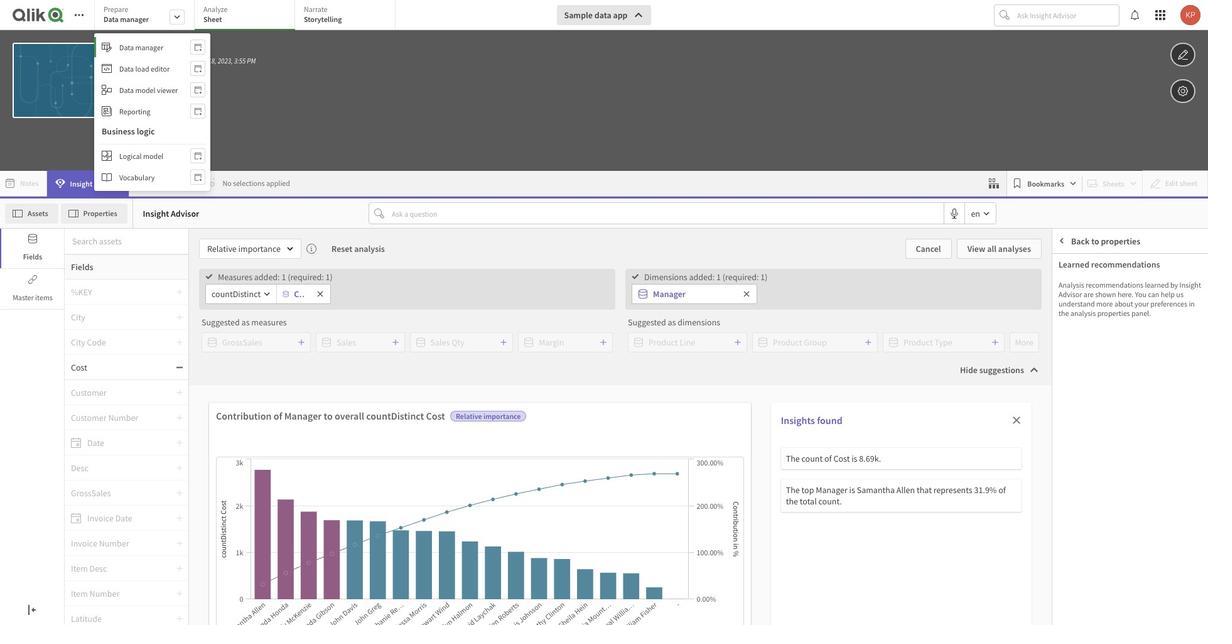 Task type: locate. For each thing, give the bounding box(es) containing it.
recommendations inside button
[[1107, 264, 1176, 275]]

manager button
[[633, 284, 737, 303]]

found right insights
[[817, 414, 843, 427]]

choose an option below to get started adding to this sheet... application
[[0, 0, 1209, 625]]

manager up data load editor button on the top left of page
[[135, 42, 163, 52]]

recommendations inside button
[[1111, 295, 1180, 306]]

1 the from the top
[[786, 453, 800, 464]]

1 vertical spatial analysis
[[1071, 308, 1096, 318]]

2 vertical spatial manager
[[816, 484, 848, 496]]

the top manager is samantha allen that represents 31.9% of the total count.
[[786, 484, 1006, 507]]

1 vertical spatial learned recommendations
[[1079, 295, 1180, 306]]

countdistinct right "overall"
[[366, 410, 424, 422]]

0 horizontal spatial sheet.
[[483, 511, 505, 523]]

1 horizontal spatial .
[[643, 476, 645, 487]]

1 horizontal spatial this
[[654, 494, 667, 506]]

is
[[852, 453, 858, 464], [850, 484, 856, 496]]

fields button
[[0, 229, 64, 268], [1, 229, 64, 268], [65, 254, 188, 280]]

1 as from the left
[[242, 317, 250, 328]]

create
[[722, 433, 750, 446]]

data left last
[[147, 57, 161, 65]]

adding
[[657, 288, 701, 308]]

(required: down reset analysis button
[[288, 271, 324, 282]]

learned down analysis on the right top
[[1079, 295, 1109, 306]]

0 horizontal spatial 1
[[282, 271, 286, 282]]

measures
[[218, 271, 253, 282]]

this down the save
[[467, 511, 481, 523]]

model down data load editor
[[135, 85, 156, 95]]

2 horizontal spatial of
[[999, 484, 1006, 496]]

2 vertical spatial insight advisor
[[405, 493, 458, 504]]

you inside the . save any insights you discover to this sheet.
[[410, 511, 424, 523]]

0 horizontal spatial you
[[410, 511, 424, 523]]

edit sheet
[[750, 460, 785, 470]]

manager right top
[[816, 484, 848, 496]]

importance
[[484, 411, 521, 421]]

shown
[[1096, 290, 1117, 299]]

app options image
[[1178, 84, 1189, 99]]

this down dimensions added: 1 (required: 1)
[[720, 288, 744, 308]]

2 vertical spatial new
[[756, 494, 771, 506]]

0 vertical spatial this
[[720, 288, 744, 308]]

insights down ask at the left bottom
[[565, 494, 593, 506]]

is left 8.69k.
[[852, 453, 858, 464]]

sample inside "sample data app data last loaded: dec 18, 2023, 3:55 pm"
[[147, 43, 176, 54]]

recommendations up panel.
[[1111, 295, 1180, 306]]

learned
[[1145, 280, 1169, 290]]

1 (required: from the left
[[288, 271, 324, 282]]

cancel
[[916, 243, 941, 254]]

0 vertical spatial model
[[135, 85, 156, 95]]

properties inside analysis recommendations learned by insight advisor are shown here. you can help us understand more about your preferences in the analysis properties panel.
[[1098, 308, 1130, 318]]

suggested down countdistinct button
[[202, 317, 240, 328]]

model up the vocabulary button on the top of the page
[[143, 151, 163, 160]]

2 vertical spatial this
[[467, 511, 481, 523]]

the inside the top manager is samantha allen that represents 31.9% of the total count.
[[786, 496, 798, 507]]

1 up measures
[[282, 271, 286, 282]]

countdistinct down measures
[[212, 288, 261, 299]]

0 horizontal spatial (required:
[[288, 271, 324, 282]]

new down visualizations on the right bottom of page
[[756, 494, 771, 506]]

vocabulary
              - open in new tab image
[[194, 172, 202, 182]]

.
[[643, 476, 645, 487], [466, 493, 468, 504]]

of right count
[[825, 453, 832, 464]]

the up ask insight advisor
[[615, 459, 628, 470]]

1 vertical spatial you
[[410, 511, 424, 523]]

1 vertical spatial manager
[[135, 42, 163, 52]]

2 horizontal spatial sheet.
[[773, 494, 795, 506]]

your right about
[[1135, 299, 1149, 308]]

1 master items button from the left
[[0, 269, 64, 309]]

1 1 from the left
[[282, 271, 286, 282]]

1 horizontal spatial deselect field image
[[743, 290, 751, 297]]

1 horizontal spatial (required:
[[723, 271, 759, 282]]

en button
[[966, 203, 996, 224]]

1) down reset
[[326, 271, 333, 282]]

0 horizontal spatial added:
[[254, 271, 280, 282]]

data inside sample data app button
[[595, 9, 612, 21]]

1 vertical spatial model
[[143, 151, 163, 160]]

as down adding
[[668, 317, 676, 328]]

0 horizontal spatial of
[[274, 410, 282, 422]]

overall
[[335, 410, 364, 422]]

about
[[1115, 299, 1134, 308]]

1 up the manager button
[[717, 271, 721, 282]]

you right for
[[465, 476, 478, 487]]

1 vertical spatial is
[[850, 484, 856, 496]]

learned up analysis on the right top
[[1059, 259, 1090, 270]]

panel.
[[1132, 308, 1152, 318]]

book image
[[102, 172, 112, 182]]

data load editor
              - open in new tab image
[[194, 63, 202, 73]]

insight inside analysis recommendations learned by insight advisor are shown here. you can help us understand more about your preferences in the analysis properties panel.
[[1180, 280, 1202, 290]]

cancel button
[[905, 239, 952, 259]]

this inside . any found insights can be saved to this sheet.
[[654, 494, 667, 506]]

started
[[610, 288, 654, 308]]

fields
[[23, 252, 42, 261], [71, 261, 93, 273]]

recommendations down 'hidden recommendations'
[[1086, 280, 1144, 290]]

countdistinct
[[212, 288, 261, 299], [366, 410, 424, 422]]

the for the top manager is samantha allen that represents 31.9% of the total count.
[[786, 484, 800, 496]]

to right saved
[[644, 494, 652, 506]]

manager inside button
[[135, 42, 163, 52]]

1 horizontal spatial 1
[[717, 271, 721, 282]]

manager left "overall"
[[284, 410, 322, 422]]

new right create on the bottom right of the page
[[752, 433, 770, 446]]

sheet. down any
[[483, 511, 505, 523]]

learned recommendations inside button
[[1079, 295, 1180, 306]]

0 horizontal spatial your
[[406, 459, 423, 470]]

insight advisor down the vocabulary button on the top of the page
[[143, 208, 199, 219]]

(required: up the sheet...
[[723, 271, 759, 282]]

manager down dimensions
[[653, 288, 686, 299]]

1 horizontal spatial cost button
[[277, 284, 311, 303]]

0 horizontal spatial 1)
[[326, 271, 333, 282]]

cost menu item
[[65, 355, 188, 380]]

2 master items button from the left
[[1, 269, 64, 309]]

storytelling
[[304, 14, 342, 24]]

0 horizontal spatial cost button
[[65, 362, 176, 373]]

create new analytics
[[722, 433, 811, 446]]

the inside the top manager is samantha allen that represents 31.9% of the total count.
[[786, 484, 800, 496]]

can left be
[[595, 494, 608, 506]]

1 1) from the left
[[326, 271, 333, 282]]

are
[[1084, 290, 1094, 299]]

2 the from the top
[[786, 484, 800, 496]]

to inside . any found insights can be saved to this sheet.
[[644, 494, 652, 506]]

measures added: 1 (required: 1)
[[218, 271, 333, 282]]

dimensions added: 1 (required: 1)
[[644, 271, 768, 282]]

Ask Insight Advisor text field
[[1015, 5, 1119, 25]]

. for save
[[466, 493, 468, 504]]

1 added: from the left
[[254, 271, 280, 282]]

new for find
[[559, 459, 575, 470]]

0 vertical spatial manager
[[120, 14, 149, 24]]

logical model
[[119, 151, 163, 160]]

can
[[1149, 290, 1160, 299], [595, 494, 608, 506]]

0 horizontal spatial this
[[467, 511, 481, 523]]

data inside "sample data app data last loaded: dec 18, 2023, 3:55 pm"
[[177, 43, 194, 54]]

deselect field image down measures added: 1 (required: 1)
[[317, 290, 324, 297]]

any
[[489, 493, 502, 504]]

of right contribution
[[274, 410, 282, 422]]

your inside explore your data directly or let qlik generate insights for you with
[[406, 459, 423, 470]]

no selections applied
[[223, 178, 290, 188]]

the inside analysis recommendations learned by insight advisor are shown here. you can help us understand more about your preferences in the analysis properties panel.
[[1059, 308, 1069, 318]]

1) for dimensions added: 1 (required: 1)
[[761, 271, 768, 282]]

1 vertical spatial your
[[406, 459, 423, 470]]

2 vertical spatial the
[[786, 496, 798, 507]]

insight left 'book' image
[[70, 179, 93, 188]]

added: for measures
[[254, 271, 280, 282]]

to
[[1092, 235, 1100, 247], [571, 288, 584, 308], [704, 288, 717, 308], [324, 410, 333, 422], [795, 459, 803, 470], [644, 494, 652, 506], [458, 511, 465, 523]]

data
[[595, 9, 612, 21], [177, 43, 194, 54], [425, 459, 441, 470], [629, 459, 646, 470]]

properties down shown
[[1098, 308, 1130, 318]]

of right 31.9%
[[999, 484, 1006, 496]]

1 horizontal spatial can
[[1149, 290, 1160, 299]]

assets
[[28, 208, 48, 218]]

to right discover
[[458, 511, 465, 523]]

2 horizontal spatial your
[[1135, 299, 1149, 308]]

as left measures
[[242, 317, 250, 328]]

properties right back
[[1090, 236, 1130, 247]]

suggested down started
[[628, 317, 666, 328]]

new right find
[[559, 459, 575, 470]]

insight advisor up discover
[[405, 493, 458, 504]]

0 horizontal spatial .
[[466, 493, 468, 504]]

2 horizontal spatial manager
[[816, 484, 848, 496]]

recommendations down the help icon
[[1092, 259, 1161, 270]]

top
[[802, 484, 814, 496]]

to left start
[[795, 459, 803, 470]]

data model viewer
[[119, 85, 178, 95]]

the down small image
[[1059, 308, 1069, 318]]

1 vertical spatial new
[[559, 459, 575, 470]]

0 vertical spatial in
[[1189, 299, 1195, 308]]

. left the save
[[466, 493, 468, 504]]

you
[[465, 476, 478, 487], [410, 511, 424, 523]]

reporting
              - open in new tab image
[[194, 106, 202, 116]]

manager down prepare
[[120, 14, 149, 24]]

analyze
[[204, 4, 228, 14]]

insights down generate
[[380, 511, 408, 523]]

back to properties
[[1072, 235, 1141, 247]]

1) for measures added: 1 (required: 1)
[[326, 271, 333, 282]]

2 vertical spatial of
[[999, 484, 1006, 496]]

3:55
[[234, 57, 246, 65]]

app inside "sample data app data last loaded: dec 18, 2023, 3:55 pm"
[[196, 43, 210, 54]]

can right you
[[1149, 290, 1160, 299]]

to right back
[[1092, 235, 1100, 247]]

the left top
[[786, 484, 800, 496]]

(required: for measures added: 1 (required: 1)
[[288, 271, 324, 282]]

the
[[1059, 308, 1069, 318], [615, 459, 628, 470], [786, 496, 798, 507]]

the left total
[[786, 496, 798, 507]]

cost button
[[277, 284, 311, 303], [65, 362, 176, 373]]

. inside the . save any insights you discover to this sheet.
[[466, 493, 468, 504]]

sheet. for new
[[773, 494, 795, 506]]

use
[[712, 459, 727, 470]]

sample inside button
[[564, 9, 593, 21]]

loaded:
[[174, 57, 195, 65]]

0 vertical spatial the
[[786, 453, 800, 464]]

deselect field image down dimensions added: 1 (required: 1)
[[743, 290, 751, 297]]

data left load
[[119, 64, 134, 73]]

model for data
[[135, 85, 156, 95]]

data manager button
[[94, 37, 211, 57]]

insight advisor inside dropdown button
[[70, 179, 118, 188]]

recommendations up learned
[[1107, 264, 1176, 275]]

data right data manager image
[[119, 42, 134, 52]]

2 vertical spatial your
[[737, 494, 754, 506]]

advisor down business logic icon at left
[[94, 179, 118, 188]]

1 vertical spatial this
[[654, 494, 667, 506]]

the for the count of cost is 8.69k.
[[786, 453, 800, 464]]

. any found insights can be saved to this sheet.
[[541, 476, 667, 523]]

search image
[[556, 476, 571, 487]]

1)
[[326, 271, 333, 282], [761, 271, 768, 282]]

sheet. down be
[[593, 511, 615, 523]]

insight advisor
[[70, 179, 118, 188], [143, 208, 199, 219], [405, 493, 458, 504]]

0 vertical spatial manager
[[653, 288, 686, 299]]

your up generate
[[406, 459, 423, 470]]

here.
[[1118, 290, 1134, 299]]

0 horizontal spatial insight advisor
[[70, 179, 118, 188]]

1 horizontal spatial sample
[[564, 9, 593, 21]]

new for create
[[752, 433, 770, 446]]

insights left for
[[422, 476, 451, 487]]

view disabled image
[[1059, 264, 1069, 275]]

tab list
[[94, 0, 400, 31]]

. inside . any found insights can be saved to this sheet.
[[643, 476, 645, 487]]

1 horizontal spatial suggested
[[628, 317, 666, 328]]

manager inside the top manager is samantha allen that represents 31.9% of the total count.
[[816, 484, 848, 496]]

1 vertical spatial app
[[196, 43, 210, 54]]

0 horizontal spatial countdistinct
[[212, 288, 261, 299]]

you left discover
[[410, 511, 424, 523]]

app
[[613, 9, 628, 21], [196, 43, 210, 54]]

choose
[[416, 288, 463, 308]]

deselect field image
[[317, 290, 324, 297], [743, 290, 751, 297]]

1 horizontal spatial you
[[465, 476, 478, 487]]

1 horizontal spatial your
[[737, 494, 754, 506]]

1 horizontal spatial 1)
[[761, 271, 768, 282]]

1 vertical spatial cost button
[[65, 362, 176, 373]]

app inside button
[[613, 9, 628, 21]]

added: up the manager button
[[689, 271, 715, 282]]

vocabulary button
[[94, 167, 211, 187]]

saved
[[621, 494, 643, 506]]

0 horizontal spatial as
[[242, 317, 250, 328]]

0 horizontal spatial found
[[541, 494, 563, 506]]

is left samantha on the bottom of the page
[[850, 484, 856, 496]]

en
[[971, 208, 981, 219]]

1 vertical spatial insight advisor
[[143, 208, 199, 219]]

cost inside button
[[294, 288, 311, 299]]

sheet. inside to start creating visualizations and build your new sheet.
[[773, 494, 795, 506]]

1 suggested from the left
[[202, 317, 240, 328]]

. left any
[[643, 476, 645, 487]]

advisor left the are
[[1059, 290, 1083, 299]]

vocabulary
[[119, 172, 155, 182]]

2 suggested from the left
[[628, 317, 666, 328]]

save
[[470, 493, 487, 504]]

toolbar
[[0, 0, 1209, 171]]

data inside prepare data manager
[[104, 14, 119, 24]]

in right us
[[1189, 299, 1195, 308]]

2 (required: from the left
[[723, 271, 759, 282]]

0 vertical spatial app
[[613, 9, 628, 21]]

1 vertical spatial in
[[607, 459, 614, 470]]

data inside button
[[119, 64, 134, 73]]

advisor
[[94, 179, 118, 188], [171, 208, 199, 219], [1059, 290, 1083, 299], [610, 477, 635, 487], [431, 493, 458, 504]]

data for load
[[119, 64, 134, 73]]

found
[[817, 414, 843, 427], [541, 494, 563, 506]]

1 vertical spatial can
[[595, 494, 608, 506]]

2 as from the left
[[668, 317, 676, 328]]

1 vertical spatial countdistinct
[[366, 410, 424, 422]]

edit image
[[735, 459, 750, 470]]

1 horizontal spatial of
[[825, 453, 832, 464]]

1 vertical spatial found
[[541, 494, 563, 506]]

app for sample data app
[[613, 9, 628, 21]]

properties button
[[61, 203, 127, 223]]

learned recommendations
[[1059, 259, 1161, 270], [1079, 295, 1180, 306]]

model for logical
[[143, 151, 163, 160]]

sample for sample data app data last loaded: dec 18, 2023, 3:55 pm
[[147, 43, 176, 54]]

0 vertical spatial can
[[1149, 290, 1160, 299]]

1 horizontal spatial added:
[[689, 271, 715, 282]]

new
[[752, 433, 770, 446], [559, 459, 575, 470], [756, 494, 771, 506]]

1 horizontal spatial manager
[[653, 288, 686, 299]]

1 vertical spatial manager
[[284, 410, 322, 422]]

hide suggestions button
[[950, 360, 1047, 380]]

insight inside dropdown button
[[70, 179, 93, 188]]

2 horizontal spatial insight advisor
[[405, 493, 458, 504]]

logic
[[137, 126, 155, 137]]

2 horizontal spatial the
[[1059, 308, 1069, 318]]

0 horizontal spatial the
[[615, 459, 628, 470]]

1 horizontal spatial in
[[1189, 299, 1195, 308]]

0 horizontal spatial can
[[595, 494, 608, 506]]

sheet. inside the . save any insights you discover to this sheet.
[[483, 511, 505, 523]]

in up ask insight advisor
[[607, 459, 614, 470]]

this inside the . save any insights you discover to this sheet.
[[467, 511, 481, 523]]

this
[[720, 288, 744, 308], [654, 494, 667, 506], [467, 511, 481, 523]]

sheet...
[[747, 288, 792, 308]]

manager for contribution of manager to overall countdistinct cost
[[284, 410, 322, 422]]

0 horizontal spatial sample
[[147, 43, 176, 54]]

preferences
[[1151, 299, 1188, 308]]

can inside analysis recommendations learned by insight advisor are shown here. you can help us understand more about your preferences in the analysis properties panel.
[[1149, 290, 1160, 299]]

1 vertical spatial .
[[466, 493, 468, 504]]

0 horizontal spatial deselect field image
[[317, 290, 324, 297]]

1 horizontal spatial found
[[817, 414, 843, 427]]

found inside . any found insights can be saved to this sheet.
[[541, 494, 563, 506]]

manager inside prepare data manager
[[120, 14, 149, 24]]

analysis down the are
[[1071, 308, 1096, 318]]

0 horizontal spatial analysis
[[354, 243, 385, 254]]

to left "overall"
[[324, 410, 333, 422]]

tab list containing prepare
[[94, 0, 400, 31]]

1 horizontal spatial as
[[668, 317, 676, 328]]

1 vertical spatial sample
[[147, 43, 176, 54]]

0 vertical spatial of
[[274, 410, 282, 422]]

0 vertical spatial insight advisor
[[70, 179, 118, 188]]

dimensions
[[644, 271, 688, 282]]

0 vertical spatial learned recommendations
[[1059, 259, 1161, 270]]

the right sheet at the right bottom
[[786, 453, 800, 464]]

analysis right reset
[[354, 243, 385, 254]]

properties
[[1101, 235, 1141, 247], [1090, 236, 1130, 247], [1098, 308, 1130, 318]]

your inside to start creating visualizations and build your new sheet.
[[737, 494, 754, 506]]

sheet. down and
[[773, 494, 795, 506]]

added: up countdistinct button
[[254, 271, 280, 282]]

found down 'search' image
[[541, 494, 563, 506]]

data manager
[[119, 42, 163, 52]]

is inside the top manager is samantha allen that represents 31.9% of the total count.
[[850, 484, 856, 496]]

1 horizontal spatial sheet.
[[593, 511, 615, 523]]

insight right "by"
[[1180, 280, 1202, 290]]

2 1 from the left
[[717, 271, 721, 282]]

2 added: from the left
[[689, 271, 715, 282]]

1 horizontal spatial app
[[613, 9, 628, 21]]

data right data model image
[[119, 85, 134, 95]]

sample data app button
[[557, 5, 652, 25]]

0 horizontal spatial app
[[196, 43, 210, 54]]

insight advisor up properties button
[[70, 179, 118, 188]]

0 vertical spatial you
[[465, 476, 478, 487]]

1) up the sheet...
[[761, 271, 768, 282]]

let
[[482, 459, 491, 470]]

fields up master items
[[23, 252, 42, 261]]

recommendations inside analysis recommendations learned by insight advisor are shown here. you can help us understand more about your preferences in the analysis properties panel.
[[1086, 280, 1144, 290]]

0 horizontal spatial suggested
[[202, 317, 240, 328]]

recommendations
[[1092, 259, 1161, 270], [1107, 264, 1176, 275], [1086, 280, 1144, 290], [1111, 295, 1180, 306]]

fields down search assets text box at the top left of the page
[[71, 261, 93, 273]]

data down prepare
[[104, 14, 119, 24]]

this down any
[[654, 494, 667, 506]]

0 horizontal spatial manager
[[284, 410, 322, 422]]

0 vertical spatial .
[[643, 476, 645, 487]]

0 vertical spatial sample
[[564, 9, 593, 21]]

choose an option below to get started adding to this sheet...
[[416, 288, 792, 308]]

data for model
[[119, 85, 134, 95]]

suggestions
[[980, 364, 1025, 376]]

1 horizontal spatial the
[[786, 496, 798, 507]]

your down visualizations on the right bottom of page
[[737, 494, 754, 506]]

suggested for suggested as dimensions
[[628, 317, 666, 328]]

. save any insights you discover to this sheet.
[[380, 493, 505, 523]]

1 vertical spatial the
[[786, 484, 800, 496]]

more
[[1097, 299, 1113, 308]]

0 vertical spatial the
[[1059, 308, 1069, 318]]

2 1) from the left
[[761, 271, 768, 282]]

analysis recommendations learned by insight advisor are shown here. you can help us understand more about your preferences in the analysis properties panel.
[[1059, 280, 1202, 318]]



Task type: vqa. For each thing, say whether or not it's contained in the screenshot.
Relative
yes



Task type: describe. For each thing, give the bounding box(es) containing it.
visualizations
[[739, 477, 789, 489]]

added: for dimensions
[[689, 271, 715, 282]]

help image
[[1130, 237, 1147, 245]]

insights inside the . save any insights you discover to this sheet.
[[380, 511, 408, 523]]

(required: for dimensions added: 1 (required: 1)
[[723, 271, 759, 282]]

1 horizontal spatial insight advisor
[[143, 208, 199, 219]]

1 horizontal spatial countdistinct
[[366, 410, 424, 422]]

find
[[541, 459, 557, 470]]

can inside . any found insights can be saved to this sheet.
[[595, 494, 608, 506]]

sheet
[[766, 460, 785, 470]]

0 vertical spatial cost button
[[277, 284, 311, 303]]

total
[[800, 496, 817, 507]]

understand
[[1059, 299, 1095, 308]]

reporting
[[119, 106, 151, 116]]

in inside analysis recommendations learned by insight advisor are shown here. you can help us understand more about your preferences in the analysis properties panel.
[[1189, 299, 1195, 308]]

advisor up discover
[[431, 493, 458, 504]]

as for measures
[[242, 317, 250, 328]]

samantha
[[857, 484, 895, 496]]

pm
[[247, 57, 256, 65]]

an
[[466, 288, 482, 308]]

your inside analysis recommendations learned by insight advisor are shown here. you can help us understand more about your preferences in the analysis properties panel.
[[1135, 299, 1149, 308]]

cost button inside menu item
[[65, 362, 176, 373]]

prepare data manager
[[104, 4, 149, 24]]

suggested as dimensions
[[628, 317, 721, 328]]

narrate storytelling
[[304, 4, 342, 24]]

business logic image
[[102, 151, 112, 161]]

1 deselect field image from the left
[[317, 290, 324, 297]]

0 vertical spatial is
[[852, 453, 858, 464]]

as for dimensions
[[668, 317, 676, 328]]

bookmarks
[[1028, 179, 1065, 188]]

explore
[[377, 459, 404, 470]]

count.
[[819, 496, 842, 507]]

31.9%
[[975, 484, 997, 496]]

insight right ask at the left bottom
[[585, 477, 608, 487]]

data load editor button
[[94, 58, 211, 79]]

logical model
              - open in new tab image
[[194, 151, 202, 161]]

properties up 'hidden recommendations'
[[1101, 235, 1141, 247]]

toolbar containing sample data app
[[0, 0, 1209, 171]]

generate
[[388, 476, 420, 487]]

analysis inside reset analysis button
[[354, 243, 385, 254]]

logical model button
[[94, 146, 211, 166]]

allen
[[897, 484, 915, 496]]

last
[[162, 57, 172, 65]]

advisor inside dropdown button
[[94, 179, 118, 188]]

ask
[[571, 477, 583, 487]]

2 deselect field image from the left
[[743, 290, 751, 297]]

0 vertical spatial learned
[[1059, 259, 1090, 270]]

business
[[102, 126, 135, 137]]

by
[[1171, 280, 1179, 290]]

count
[[802, 453, 823, 464]]

data inside explore your data directly or let qlik generate insights for you with
[[425, 459, 441, 470]]

sample for sample data app
[[564, 9, 593, 21]]

represents
[[934, 484, 973, 496]]

below
[[529, 288, 568, 308]]

18,
[[208, 57, 217, 65]]

data for manager
[[119, 42, 134, 52]]

data manager image
[[102, 42, 112, 52]]

or
[[472, 459, 480, 470]]

data manager
              - open in new tab image
[[194, 42, 202, 52]]

1 horizontal spatial fields
[[71, 261, 93, 273]]

learned inside button
[[1079, 295, 1109, 306]]

. for any
[[643, 476, 645, 487]]

insights inside explore your data directly or let qlik generate insights for you with
[[422, 476, 451, 487]]

insights
[[781, 414, 815, 427]]

no
[[223, 178, 232, 188]]

1 for measures
[[282, 271, 286, 282]]

analysis
[[1059, 280, 1085, 290]]

contribution of manager to overall countdistinct cost
[[216, 410, 445, 422]]

general properties
[[1059, 236, 1130, 247]]

new inside to start creating visualizations and build your new sheet.
[[756, 494, 771, 506]]

advisor inside analysis recommendations learned by insight advisor are shown here. you can help us understand more about your preferences in the analysis properties panel.
[[1059, 290, 1083, 299]]

build
[[806, 477, 825, 489]]

with
[[480, 476, 496, 487]]

insights up ask insight advisor
[[576, 459, 605, 470]]

applied
[[266, 178, 290, 188]]

that
[[917, 484, 932, 496]]

data load editor
[[119, 64, 170, 73]]

data model viewer button
[[94, 80, 211, 100]]

edit image
[[1178, 47, 1189, 62]]

to left get
[[571, 288, 584, 308]]

get
[[587, 288, 607, 308]]

us
[[1177, 290, 1184, 299]]

creating
[[707, 477, 737, 489]]

manager for the top manager is samantha allen that represents 31.9% of the total count.
[[816, 484, 848, 496]]

analytics
[[772, 433, 811, 446]]

data model image
[[102, 85, 112, 95]]

advisor down vocabulary
              - open in new tab image
[[171, 208, 199, 219]]

countdistinct inside button
[[212, 288, 261, 299]]

sample data app data last loaded: dec 18, 2023, 3:55 pm
[[147, 43, 256, 65]]

of inside the top manager is samantha allen that represents 31.9% of the total count.
[[999, 484, 1006, 496]]

to inside to start creating visualizations and build your new sheet.
[[795, 459, 803, 470]]

you inside explore your data directly or let qlik generate insights for you with
[[465, 476, 478, 487]]

discover
[[425, 511, 456, 523]]

ask insight advisor
[[571, 477, 635, 487]]

small image
[[1059, 296, 1070, 306]]

tab list inside toolbar
[[94, 0, 400, 31]]

0 vertical spatial found
[[817, 414, 843, 427]]

load
[[135, 64, 149, 73]]

logical
[[119, 151, 142, 160]]

contribution
[[216, 410, 272, 422]]

learned recommendations button
[[1053, 285, 1209, 316]]

insight down the vocabulary button on the top of the page
[[143, 208, 169, 219]]

dimensions
[[678, 317, 721, 328]]

help
[[1161, 290, 1175, 299]]

advisor up be
[[610, 477, 635, 487]]

be
[[610, 494, 619, 506]]

relative importance
[[456, 411, 521, 421]]

1 vertical spatial of
[[825, 453, 832, 464]]

data model viewer
              - open in new tab image
[[194, 85, 202, 95]]

any
[[647, 476, 661, 487]]

analyses
[[999, 243, 1031, 254]]

directly
[[443, 459, 470, 470]]

Ask a question text field
[[389, 203, 944, 223]]

insight down generate
[[405, 493, 430, 504]]

reporting button
[[94, 101, 211, 121]]

business logic
[[102, 126, 155, 137]]

master items
[[13, 293, 53, 302]]

suggested for suggested as measures
[[202, 317, 240, 328]]

sheet. inside . any found insights can be saved to this sheet.
[[593, 511, 615, 523]]

insight advisor button
[[47, 170, 129, 197]]

to inside the . save any insights you discover to this sheet.
[[458, 511, 465, 523]]

analysis inside analysis recommendations learned by insight advisor are shown here. you can help us understand more about your preferences in the analysis properties panel.
[[1071, 308, 1096, 318]]

2 horizontal spatial this
[[720, 288, 744, 308]]

to down dimensions added: 1 (required: 1)
[[704, 288, 717, 308]]

sheet. for this
[[483, 511, 505, 523]]

bookmarks button
[[1010, 173, 1080, 193]]

report image
[[102, 106, 112, 116]]

editor
[[151, 64, 170, 73]]

selections tool image
[[990, 178, 1000, 188]]

reset analysis button
[[322, 239, 395, 259]]

sheet
[[204, 14, 222, 24]]

insights inside . any found insights can be saved to this sheet.
[[565, 494, 593, 506]]

0 horizontal spatial fields
[[23, 252, 42, 261]]

all
[[988, 243, 997, 254]]

explore your data directly or let qlik generate insights for you with
[[377, 459, 508, 487]]

manager inside button
[[653, 288, 686, 299]]

viewer
[[157, 85, 178, 95]]

properties
[[83, 208, 117, 218]]

Search assets text field
[[65, 230, 188, 253]]

cost inside menu item
[[71, 362, 87, 373]]

1 for dimensions
[[717, 271, 721, 282]]

data inside "sample data app data last loaded: dec 18, 2023, 3:55 pm"
[[147, 57, 161, 65]]

0 horizontal spatial in
[[607, 459, 614, 470]]

to start creating visualizations and build your new sheet.
[[707, 459, 825, 506]]

app for sample data app data last loaded: dec 18, 2023, 3:55 pm
[[196, 43, 210, 54]]

you
[[1136, 290, 1147, 299]]

2023,
[[218, 57, 233, 65]]

back
[[1072, 235, 1090, 247]]

items
[[35, 293, 53, 302]]

view
[[968, 243, 986, 254]]

application image
[[102, 63, 112, 73]]

using
[[648, 459, 667, 470]]



